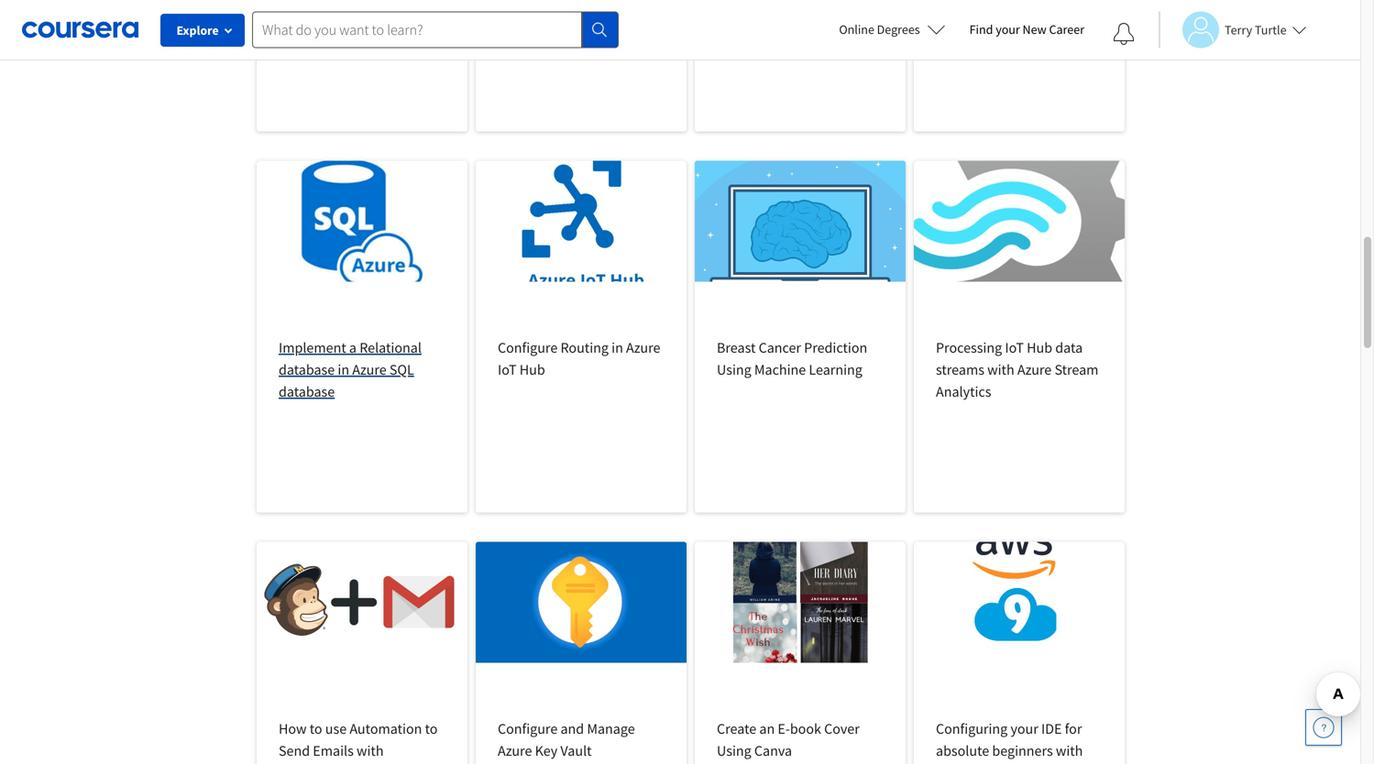 Task type: describe. For each thing, give the bounding box(es) containing it.
with inside the configuring your ide for absolute beginners with aws cloud9
[[1056, 742, 1083, 761]]

learning
[[809, 361, 863, 379]]

how to use automation to send emails with mailchimp link
[[257, 542, 468, 765]]

your for new
[[996, 21, 1020, 38]]

iot inside configure routing in azure iot hub
[[498, 361, 517, 379]]

in inside configure routing in azure iot hub
[[612, 339, 623, 357]]

hub inside configure routing in azure iot hub
[[520, 361, 545, 379]]

cancer
[[759, 339, 801, 357]]

online degrees
[[839, 21, 920, 38]]

azure inside processing iot hub data streams with azure stream analytics
[[1018, 361, 1052, 379]]

using inside breast cancer prediction using machine learning
[[717, 361, 752, 379]]

routing
[[561, 339, 609, 357]]

vault
[[561, 742, 592, 761]]

an
[[760, 720, 775, 739]]

create
[[717, 720, 757, 739]]

iot inside processing iot hub data streams with azure stream analytics
[[1005, 339, 1024, 357]]

canva
[[755, 742, 792, 761]]

with inside processing iot hub data streams with azure stream analytics
[[988, 361, 1015, 379]]

processing iot hub data streams with azure stream analytics link
[[914, 161, 1125, 513]]

create an e-book cover using canva link
[[695, 542, 906, 765]]

configuring your ide for absolute beginners with aws cloud9 link
[[914, 542, 1125, 765]]

use
[[325, 720, 347, 739]]

find your new career link
[[961, 18, 1094, 41]]

relational
[[360, 339, 422, 357]]

new
[[1023, 21, 1047, 38]]

prediction
[[804, 339, 868, 357]]

find
[[970, 21, 994, 38]]

configure routing in azure iot hub link
[[476, 161, 687, 513]]

turtle
[[1255, 22, 1287, 38]]

implement a relational database in azure sql database
[[279, 339, 422, 401]]

and
[[561, 720, 584, 739]]

sql
[[390, 361, 414, 379]]

azure inside configure and manage azure key vault
[[498, 742, 532, 761]]



Task type: locate. For each thing, give the bounding box(es) containing it.
absolute
[[936, 742, 990, 761]]

in right routing
[[612, 339, 623, 357]]

0 vertical spatial in
[[612, 339, 623, 357]]

manage
[[587, 720, 635, 739]]

a
[[349, 339, 357, 357]]

database
[[279, 361, 335, 379], [279, 383, 335, 401]]

book
[[790, 720, 822, 739]]

configure routing in azure iot hub
[[498, 339, 661, 379]]

iot
[[1005, 339, 1024, 357], [498, 361, 517, 379]]

help center image
[[1313, 717, 1335, 739]]

1 to from the left
[[310, 720, 322, 739]]

configure inside configure routing in azure iot hub
[[498, 339, 558, 357]]

in down a
[[338, 361, 349, 379]]

azure left stream
[[1018, 361, 1052, 379]]

1 horizontal spatial hub
[[1027, 339, 1053, 357]]

1 database from the top
[[279, 361, 335, 379]]

configure left routing
[[498, 339, 558, 357]]

beginners
[[993, 742, 1053, 761]]

2 to from the left
[[425, 720, 438, 739]]

configure and manage azure key vault
[[498, 720, 635, 761]]

azure inside the implement a relational database in azure sql database
[[352, 361, 387, 379]]

None search field
[[252, 11, 619, 48]]

1 using from the top
[[717, 361, 752, 379]]

using down "breast"
[[717, 361, 752, 379]]

processing iot hub data streams with azure stream analytics
[[936, 339, 1099, 401]]

breast cancer prediction using machine learning link
[[695, 161, 906, 513]]

with
[[988, 361, 1015, 379], [357, 742, 384, 761], [1056, 742, 1083, 761]]

ide
[[1042, 720, 1062, 739]]

0 horizontal spatial iot
[[498, 361, 517, 379]]

configure and manage azure key vault link
[[476, 542, 687, 765]]

What do you want to learn? text field
[[252, 11, 582, 48]]

analytics
[[936, 383, 992, 401]]

mailchimp
[[279, 764, 343, 765]]

how
[[279, 720, 307, 739]]

1 vertical spatial using
[[717, 742, 752, 761]]

stream
[[1055, 361, 1099, 379]]

hub inside processing iot hub data streams with azure stream analytics
[[1027, 339, 1053, 357]]

your right find
[[996, 21, 1020, 38]]

hub
[[1027, 339, 1053, 357], [520, 361, 545, 379]]

configure inside configure and manage azure key vault
[[498, 720, 558, 739]]

explore button
[[160, 14, 245, 47]]

for
[[1065, 720, 1082, 739]]

using down the create
[[717, 742, 752, 761]]

implement a relational database in azure sql database link
[[257, 161, 468, 513]]

find your new career
[[970, 21, 1085, 38]]

azure right routing
[[626, 339, 661, 357]]

0 vertical spatial using
[[717, 361, 752, 379]]

1 vertical spatial your
[[1011, 720, 1039, 739]]

degrees
[[877, 21, 920, 38]]

configure
[[498, 339, 558, 357], [498, 720, 558, 739]]

terry
[[1225, 22, 1253, 38]]

0 horizontal spatial hub
[[520, 361, 545, 379]]

configuring
[[936, 720, 1008, 739]]

1 horizontal spatial to
[[425, 720, 438, 739]]

send
[[279, 742, 310, 761]]

0 vertical spatial hub
[[1027, 339, 1053, 357]]

your inside the configuring your ide for absolute beginners with aws cloud9
[[1011, 720, 1039, 739]]

your
[[996, 21, 1020, 38], [1011, 720, 1039, 739]]

breast cancer prediction using machine learning
[[717, 339, 868, 379]]

using
[[717, 361, 752, 379], [717, 742, 752, 761]]

create an e-book cover using canva
[[717, 720, 860, 761]]

with down automation
[[357, 742, 384, 761]]

0 horizontal spatial in
[[338, 361, 349, 379]]

to right automation
[[425, 720, 438, 739]]

azure left key at the left
[[498, 742, 532, 761]]

data
[[1056, 339, 1083, 357]]

configure for iot
[[498, 339, 558, 357]]

2 horizontal spatial with
[[1056, 742, 1083, 761]]

0 vertical spatial configure
[[498, 339, 558, 357]]

1 vertical spatial configure
[[498, 720, 558, 739]]

azure
[[626, 339, 661, 357], [352, 361, 387, 379], [1018, 361, 1052, 379], [498, 742, 532, 761]]

1 vertical spatial in
[[338, 361, 349, 379]]

using inside create an e-book cover using canva
[[717, 742, 752, 761]]

processing
[[936, 339, 1002, 357]]

with down "for"
[[1056, 742, 1083, 761]]

your up beginners
[[1011, 720, 1039, 739]]

cloud9
[[966, 764, 1010, 765]]

0 vertical spatial iot
[[1005, 339, 1024, 357]]

streams
[[936, 361, 985, 379]]

1 vertical spatial iot
[[498, 361, 517, 379]]

career
[[1050, 21, 1085, 38]]

aws
[[936, 764, 964, 765]]

emails
[[313, 742, 354, 761]]

configuring your ide for absolute beginners with aws cloud9
[[936, 720, 1083, 765]]

to left use
[[310, 720, 322, 739]]

0 vertical spatial your
[[996, 21, 1020, 38]]

1 horizontal spatial with
[[988, 361, 1015, 379]]

in inside the implement a relational database in azure sql database
[[338, 361, 349, 379]]

your for ide
[[1011, 720, 1039, 739]]

with inside how to use automation to send emails with mailchimp
[[357, 742, 384, 761]]

0 horizontal spatial with
[[357, 742, 384, 761]]

key
[[535, 742, 558, 761]]

coursera image
[[22, 15, 138, 44]]

terry turtle button
[[1159, 11, 1307, 48]]

breast
[[717, 339, 756, 357]]

terry turtle
[[1225, 22, 1287, 38]]

how to use automation to send emails with mailchimp
[[279, 720, 438, 765]]

automation
[[350, 720, 422, 739]]

online
[[839, 21, 875, 38]]

online degrees button
[[825, 9, 961, 50]]

machine
[[755, 361, 806, 379]]

to
[[310, 720, 322, 739], [425, 720, 438, 739]]

show notifications image
[[1113, 23, 1135, 45]]

2 using from the top
[[717, 742, 752, 761]]

implement
[[279, 339, 346, 357]]

0 horizontal spatial to
[[310, 720, 322, 739]]

0 vertical spatial database
[[279, 361, 335, 379]]

azure down a
[[352, 361, 387, 379]]

in
[[612, 339, 623, 357], [338, 361, 349, 379]]

1 horizontal spatial iot
[[1005, 339, 1024, 357]]

2 configure from the top
[[498, 720, 558, 739]]

1 horizontal spatial in
[[612, 339, 623, 357]]

1 vertical spatial hub
[[520, 361, 545, 379]]

explore
[[177, 22, 219, 39]]

your inside 'link'
[[996, 21, 1020, 38]]

cover
[[825, 720, 860, 739]]

2 database from the top
[[279, 383, 335, 401]]

1 configure from the top
[[498, 339, 558, 357]]

e-
[[778, 720, 790, 739]]

azure inside configure routing in azure iot hub
[[626, 339, 661, 357]]

configure for key
[[498, 720, 558, 739]]

configure up key at the left
[[498, 720, 558, 739]]

with down processing
[[988, 361, 1015, 379]]

1 vertical spatial database
[[279, 383, 335, 401]]



Task type: vqa. For each thing, say whether or not it's contained in the screenshot.
Emails
yes



